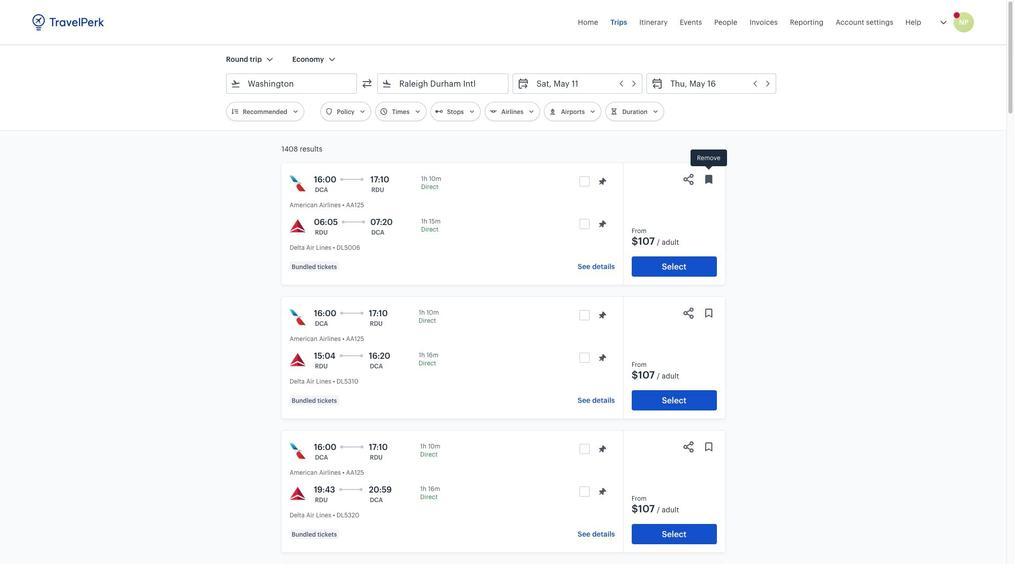 Task type: describe. For each thing, give the bounding box(es) containing it.
Return field
[[664, 76, 772, 92]]

To search field
[[392, 76, 495, 92]]

2 american airlines image from the top
[[290, 309, 306, 326]]



Task type: locate. For each thing, give the bounding box(es) containing it.
Depart field
[[530, 76, 638, 92]]

american airlines image
[[290, 176, 306, 192], [290, 309, 306, 326]]

delta air lines image for 1st american airlines icon from the bottom of the page
[[290, 352, 306, 368]]

0 vertical spatial delta air lines image
[[290, 352, 306, 368]]

delta air lines image for american airlines image
[[290, 486, 306, 502]]

tooltip
[[691, 150, 727, 171]]

1 vertical spatial delta air lines image
[[290, 486, 306, 502]]

1 delta air lines image from the top
[[290, 352, 306, 368]]

delta air lines image
[[290, 352, 306, 368], [290, 486, 306, 502]]

1 american airlines image from the top
[[290, 176, 306, 192]]

delta air lines image
[[290, 218, 306, 234]]

1 vertical spatial american airlines image
[[290, 309, 306, 326]]

0 vertical spatial american airlines image
[[290, 176, 306, 192]]

From search field
[[241, 76, 344, 92]]

american airlines image
[[290, 443, 306, 460]]

2 delta air lines image from the top
[[290, 486, 306, 502]]



Task type: vqa. For each thing, say whether or not it's contained in the screenshot.
Delta Air Lines icon
yes



